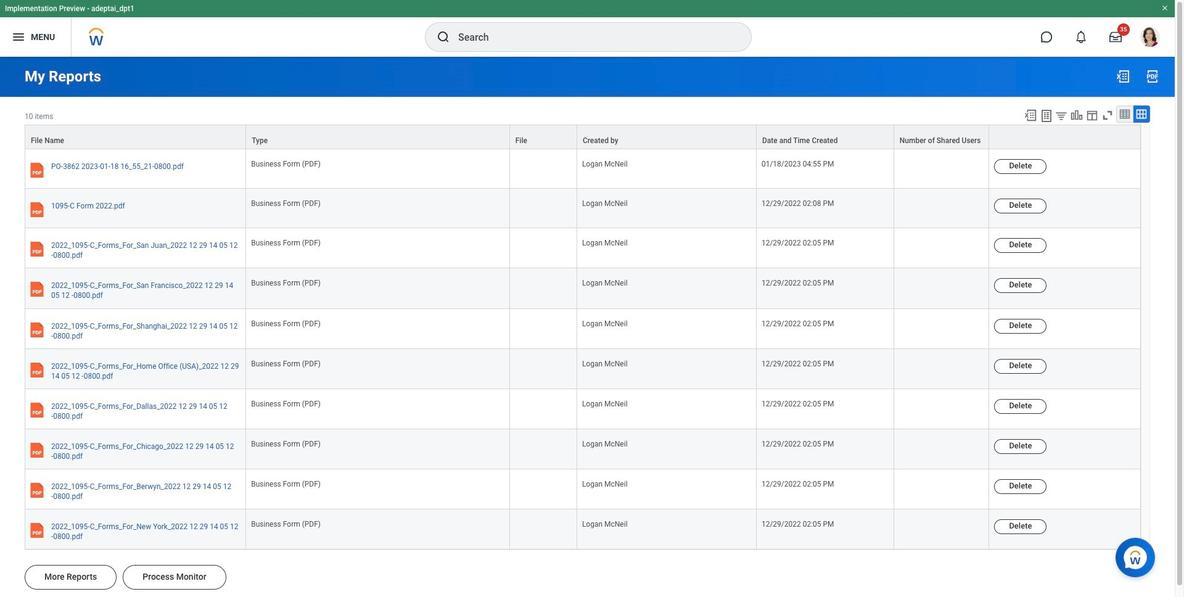 Task type: vqa. For each thing, say whether or not it's contained in the screenshot.
inbox items list box
no



Task type: locate. For each thing, give the bounding box(es) containing it.
8 row from the top
[[25, 389, 1141, 429]]

0 horizontal spatial export to excel image
[[1024, 109, 1038, 122]]

10 business form (pdf) element from the top
[[251, 518, 321, 529]]

6 business form (pdf) element from the top
[[251, 357, 321, 368]]

1 horizontal spatial export to excel image
[[1116, 69, 1131, 84]]

export to excel image for the view printable version (pdf) icon
[[1116, 69, 1131, 84]]

0 vertical spatial export to excel image
[[1116, 69, 1131, 84]]

export to excel image left export to worksheets 'icon'
[[1024, 109, 1038, 122]]

8 business form (pdf) element from the top
[[251, 437, 321, 448]]

2 row from the top
[[25, 149, 1141, 189]]

toolbar
[[1018, 105, 1150, 125]]

view printable version (pdf) image
[[1145, 69, 1160, 84]]

main content
[[0, 57, 1175, 597]]

7 row from the top
[[25, 349, 1141, 389]]

2 business form (pdf) element from the top
[[251, 197, 321, 208]]

export to excel image left the view printable version (pdf) icon
[[1116, 69, 1131, 84]]

export to worksheets image
[[1039, 109, 1054, 123]]

search image
[[436, 30, 451, 44]]

close environment banner image
[[1162, 4, 1169, 12]]

justify image
[[11, 30, 26, 44]]

banner
[[0, 0, 1175, 57]]

business form (pdf) element
[[251, 157, 321, 168], [251, 197, 321, 208], [251, 236, 321, 248], [251, 277, 321, 288], [251, 317, 321, 328], [251, 357, 321, 368], [251, 397, 321, 408], [251, 437, 321, 448], [251, 478, 321, 489], [251, 518, 321, 529]]

cell
[[510, 149, 577, 189], [894, 149, 990, 189], [510, 189, 577, 228], [894, 189, 990, 228], [510, 228, 577, 269], [894, 228, 990, 269], [510, 269, 577, 309], [894, 269, 990, 309], [510, 309, 577, 349], [894, 309, 990, 349], [510, 349, 577, 389], [894, 349, 990, 389], [510, 389, 577, 429], [894, 389, 990, 429], [510, 429, 577, 470], [894, 429, 990, 470], [510, 470, 577, 510], [894, 470, 990, 510], [510, 510, 577, 550], [894, 510, 990, 550]]

expand table image
[[1136, 108, 1148, 120]]

export to excel image
[[1116, 69, 1131, 84], [1024, 109, 1038, 122]]

fullscreen image
[[1101, 109, 1115, 122]]

row
[[25, 125, 1141, 149], [25, 149, 1141, 189], [25, 189, 1141, 228], [25, 228, 1141, 269], [25, 269, 1141, 309], [25, 309, 1141, 349], [25, 349, 1141, 389], [25, 389, 1141, 429], [25, 429, 1141, 470], [25, 470, 1141, 510], [25, 510, 1141, 550]]

1 vertical spatial export to excel image
[[1024, 109, 1038, 122]]



Task type: describe. For each thing, give the bounding box(es) containing it.
5 row from the top
[[25, 269, 1141, 309]]

10 row from the top
[[25, 470, 1141, 510]]

my reports - expand/collapse chart image
[[1070, 109, 1084, 122]]

9 row from the top
[[25, 429, 1141, 470]]

4 row from the top
[[25, 228, 1141, 269]]

7 business form (pdf) element from the top
[[251, 397, 321, 408]]

profile logan mcneil image
[[1141, 27, 1160, 49]]

6 row from the top
[[25, 309, 1141, 349]]

select to filter grid data image
[[1055, 109, 1068, 122]]

inbox large image
[[1110, 31, 1122, 43]]

notifications large image
[[1075, 31, 1088, 43]]

4 business form (pdf) element from the top
[[251, 277, 321, 288]]

click to view/edit grid preferences image
[[1086, 109, 1099, 122]]

11 row from the top
[[25, 510, 1141, 550]]

9 business form (pdf) element from the top
[[251, 478, 321, 489]]

export to excel image for export to worksheets 'icon'
[[1024, 109, 1038, 122]]

1 business form (pdf) element from the top
[[251, 157, 321, 168]]

5 business form (pdf) element from the top
[[251, 317, 321, 328]]

table image
[[1119, 108, 1131, 120]]

3 row from the top
[[25, 189, 1141, 228]]

1 row from the top
[[25, 125, 1141, 149]]

3 business form (pdf) element from the top
[[251, 236, 321, 248]]



